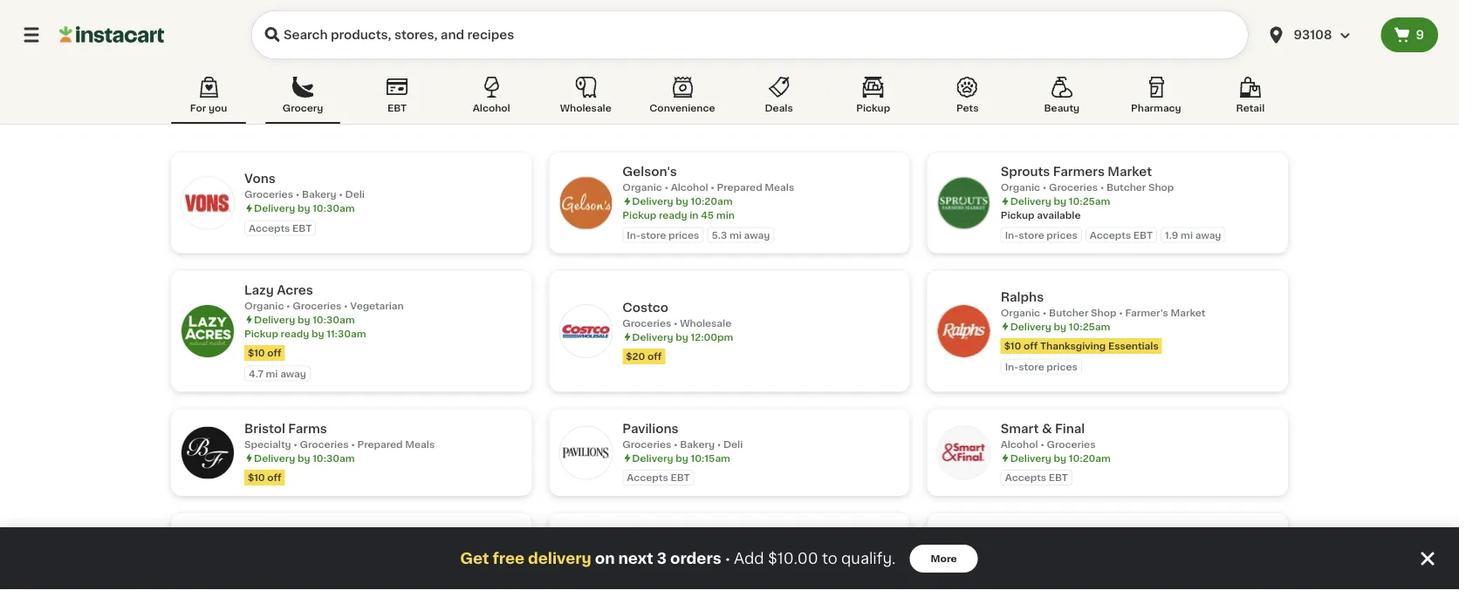 Task type: locate. For each thing, give the bounding box(es) containing it.
organic down "lazy"
[[244, 301, 284, 311]]

off down specialty
[[267, 474, 282, 483]]

lazy acres image
[[182, 305, 234, 358]]

delivery by 10:25am up available
[[1010, 197, 1111, 206]]

prepared
[[717, 183, 763, 192], [357, 440, 403, 449]]

0 vertical spatial delivery by 10:20am
[[632, 197, 733, 206]]

4.7
[[249, 369, 263, 379]]

organic
[[623, 183, 662, 192], [1001, 183, 1040, 192], [244, 301, 284, 311], [1001, 308, 1040, 318]]

bakery inside pavilions groceries • bakery • deli
[[680, 440, 715, 449]]

groceries down farmers
[[1049, 183, 1098, 192]]

accepts ebt down 3
[[627, 578, 690, 587]]

sprouts farmers market organic • groceries • butcher shop
[[1001, 166, 1174, 192]]

shop
[[1149, 183, 1174, 192], [1091, 308, 1117, 318]]

organic inside "gelson's organic • alcohol • prepared meals"
[[623, 183, 662, 192]]

store down walmart
[[262, 578, 288, 587]]

final
[[1055, 423, 1085, 435]]

1 horizontal spatial ready
[[659, 211, 687, 220]]

beauty
[[1044, 103, 1080, 113]]

10:30am down bristol farms specialty • groceries • prepared meals
[[313, 454, 355, 463]]

$20 off
[[626, 352, 662, 362]]

1 vertical spatial alcohol
[[671, 183, 708, 192]]

bakery for vons
[[302, 190, 337, 199]]

bristol farms image
[[182, 427, 234, 479]]

store down pickup ready in 45 min
[[641, 230, 666, 240]]

10:25am up $10 off thanksgiving essentials
[[1069, 322, 1111, 332]]

foods
[[1105, 544, 1144, 557]]

0 horizontal spatial meals
[[405, 440, 435, 449]]

market right farmers
[[1108, 166, 1152, 178]]

delivery by 10:25am up thanksgiving
[[1010, 322, 1111, 332]]

delivery down specialty
[[254, 454, 295, 463]]

by up available
[[1054, 197, 1067, 206]]

2 horizontal spatial alcohol
[[1001, 440, 1038, 449]]

in- down walmart
[[249, 578, 262, 587]]

by up thanksgiving
[[1054, 322, 1067, 332]]

organic down sprouts
[[1001, 183, 1040, 192]]

gelson's image
[[560, 177, 612, 229]]

pickup for gelson's
[[623, 211, 657, 220]]

in-store prices down 'home' at the bottom left of page
[[249, 578, 321, 587]]

away right 4.7 on the left bottom
[[280, 369, 306, 379]]

delivery by 10:25am
[[1010, 197, 1111, 206], [1010, 322, 1111, 332]]

0 horizontal spatial ready
[[281, 329, 309, 339]]

costco image
[[560, 305, 612, 358]]

0 horizontal spatial alcohol
[[473, 103, 510, 113]]

groceries down albertsons
[[623, 544, 671, 554]]

albertsons groceries • bakery • deli
[[623, 527, 743, 554]]

accepts ebt left "1.9"
[[1090, 230, 1153, 240]]

0 vertical spatial meals
[[765, 183, 794, 192]]

pickup
[[856, 103, 890, 113], [623, 211, 657, 220], [1001, 211, 1035, 220], [244, 329, 278, 339]]

delivery down "lazy"
[[254, 315, 295, 325]]

1 horizontal spatial wholesale
[[680, 318, 732, 328]]

Search field
[[251, 10, 1248, 59]]

market inside ralphs organic • butcher shop • farmer's market
[[1171, 308, 1206, 318]]

0 vertical spatial bakery
[[302, 190, 337, 199]]

2 $10 off from the top
[[248, 474, 282, 483]]

10:30am
[[313, 204, 355, 213], [313, 315, 355, 325], [313, 454, 355, 463], [691, 558, 733, 568]]

10:20am
[[691, 197, 733, 206], [1069, 454, 1111, 463]]

0 vertical spatial shop
[[1149, 183, 1174, 192]]

away right the 5.3
[[744, 230, 770, 240]]

0 vertical spatial deli
[[345, 190, 365, 199]]

0 horizontal spatial shop
[[1091, 308, 1117, 318]]

$10 off for lazy acres
[[248, 349, 282, 358]]

mi right 4.7 on the left bottom
[[266, 369, 278, 379]]

delivery by 10:30am
[[254, 204, 355, 213], [254, 315, 355, 325], [254, 454, 355, 463], [632, 558, 733, 568]]

off up 4.7 mi away
[[267, 349, 282, 358]]

10:30am down vons groceries • bakery • deli
[[313, 204, 355, 213]]

more
[[931, 555, 957, 564]]

butcher
[[1107, 183, 1146, 192], [1049, 308, 1089, 318]]

1 vertical spatial wholesale
[[680, 318, 732, 328]]

& right 'foods'
[[1147, 544, 1157, 557]]

costco groceries • wholesale
[[623, 301, 732, 328]]

groceries inside vons groceries • bakery • deli
[[244, 190, 293, 199]]

pets button
[[930, 73, 1005, 124]]

mi for 1.9
[[1181, 230, 1193, 240]]

delivery by 10:30am up pickup ready by 11:30am
[[254, 315, 355, 325]]

1 horizontal spatial alcohol
[[671, 183, 708, 192]]

accepts down next
[[627, 578, 668, 587]]

lazy acres organic • groceries • vegetarian
[[244, 284, 404, 311]]

0 vertical spatial &
[[1042, 423, 1052, 435]]

lassens
[[1001, 544, 1053, 557]]

45
[[701, 211, 714, 220]]

1 vertical spatial ready
[[281, 329, 309, 339]]

1 vertical spatial shop
[[1091, 308, 1117, 318]]

2 horizontal spatial away
[[1196, 230, 1221, 240]]

in-store prices
[[627, 230, 699, 240], [1005, 230, 1078, 240], [1005, 362, 1078, 372], [249, 578, 321, 587]]

delivery
[[528, 552, 592, 567]]

groceries down "acres"
[[293, 301, 342, 311]]

to
[[822, 552, 838, 567]]

1 vertical spatial $10 off
[[248, 474, 282, 483]]

prepared inside "gelson's organic • alcohol • prepared meals"
[[717, 183, 763, 192]]

bakery inside vons groceries • bakery • deli
[[302, 190, 337, 199]]

alcohol inside smart & final alcohol • groceries
[[1001, 440, 1038, 449]]

ready for lazy acres
[[281, 329, 309, 339]]

groceries down final
[[1047, 440, 1096, 449]]

1 horizontal spatial market
[[1171, 308, 1206, 318]]

1.9
[[1165, 230, 1179, 240]]

grocery button
[[265, 73, 340, 124]]

1 vertical spatial 10:20am
[[1069, 454, 1111, 463]]

groceries down vons
[[244, 190, 293, 199]]

groceries inside "costco groceries • wholesale"
[[623, 318, 671, 328]]

gelson's organic • alcohol • prepared meals
[[623, 166, 794, 192]]

groceries inside lazy acres organic • groceries • vegetarian
[[293, 301, 342, 311]]

delivery for vons
[[254, 204, 295, 213]]

pickup ready by 11:30am
[[244, 329, 366, 339]]

organic down gelson's
[[623, 183, 662, 192]]

market
[[1108, 166, 1152, 178], [1171, 308, 1206, 318]]

2 vertical spatial bakery
[[680, 544, 715, 554]]

1 vertical spatial bakery
[[680, 440, 715, 449]]

deli inside pavilions groceries • bakery • deli
[[723, 440, 743, 449]]

&
[[1042, 423, 1052, 435], [1147, 544, 1157, 557]]

pickup available
[[1001, 211, 1081, 220]]

ebt
[[388, 103, 407, 113], [292, 223, 312, 233], [1134, 230, 1153, 240], [671, 474, 690, 483], [1049, 474, 1068, 483], [671, 578, 690, 587]]

accepts down delivery by 10:15am at the bottom
[[627, 474, 668, 483]]

off right $20
[[648, 352, 662, 362]]

10:30am down albertsons groceries • bakery • deli
[[691, 558, 733, 568]]

accepts down vons
[[249, 223, 290, 233]]

groceries inside walmart groceries • home • electronics
[[244, 544, 293, 554]]

delivery by 10:30am down albertsons groceries • bakery • deli
[[632, 558, 733, 568]]

groceries down "farms" on the left bottom
[[300, 440, 349, 449]]

organic down the ralphs
[[1001, 308, 1040, 318]]

off for ralphs
[[1024, 342, 1038, 351]]

farms
[[288, 423, 327, 435]]

alcohol for smart & final
[[1001, 440, 1038, 449]]

delivery up $20 off
[[632, 332, 673, 342]]

• inside smart & final alcohol • groceries
[[1041, 440, 1045, 449]]

deli inside vons groceries • bakery • deli
[[345, 190, 365, 199]]

deli for vons
[[345, 190, 365, 199]]

retail button
[[1213, 73, 1288, 124]]

1 vertical spatial delivery by 10:20am
[[1010, 454, 1111, 463]]

delivery by 10:20am down smart & final alcohol • groceries
[[1010, 454, 1111, 463]]

by up pickup ready by 11:30am
[[298, 315, 310, 325]]

shop up $10 off thanksgiving essentials
[[1091, 308, 1117, 318]]

1 vertical spatial delivery by 10:25am
[[1010, 322, 1111, 332]]

available
[[1037, 211, 1081, 220]]

delivery by 10:20am up pickup ready in 45 min
[[632, 197, 733, 206]]

shop categories tab list
[[171, 73, 1288, 124]]

off left thanksgiving
[[1024, 342, 1038, 351]]

groceries down walmart
[[244, 544, 293, 554]]

ready left in
[[659, 211, 687, 220]]

delivery for costco
[[632, 332, 673, 342]]

shop inside sprouts farmers market organic • groceries • butcher shop
[[1149, 183, 1174, 192]]

get free delivery on next 3 orders • add $10.00 to qualify.
[[460, 552, 896, 567]]

$10 off for bristol farms
[[248, 474, 282, 483]]

away
[[744, 230, 770, 240], [1196, 230, 1221, 240], [280, 369, 306, 379]]

acres
[[277, 284, 313, 296]]

0 vertical spatial wholesale
[[560, 103, 612, 113]]

accepts ebt for smart
[[1005, 474, 1068, 483]]

bakery
[[302, 190, 337, 199], [680, 440, 715, 449], [680, 544, 715, 554]]

1 horizontal spatial away
[[744, 230, 770, 240]]

10:25am down sprouts farmers market organic • groceries • butcher shop
[[1069, 197, 1111, 206]]

accepts ebt down smart & final alcohol • groceries
[[1005, 474, 1068, 483]]

delivery down vons
[[254, 204, 295, 213]]

2 horizontal spatial mi
[[1181, 230, 1193, 240]]

1 vertical spatial prepared
[[357, 440, 403, 449]]

0 horizontal spatial mi
[[266, 369, 278, 379]]

ebt for pavilions
[[671, 474, 690, 483]]

accepts ebt for albertsons
[[627, 578, 690, 587]]

groceries inside pavilions groceries • bakery • deli
[[623, 440, 671, 449]]

ready
[[659, 211, 687, 220], [281, 329, 309, 339]]

0 vertical spatial 10:20am
[[691, 197, 733, 206]]

bakery inside albertsons groceries • bakery • deli
[[680, 544, 715, 554]]

alcohol inside "gelson's organic • alcohol • prepared meals"
[[671, 183, 708, 192]]

deli
[[345, 190, 365, 199], [723, 440, 743, 449], [723, 544, 743, 554]]

2 vertical spatial alcohol
[[1001, 440, 1038, 449]]

10:20am down final
[[1069, 454, 1111, 463]]

1 horizontal spatial delivery by 10:20am
[[1010, 454, 1111, 463]]

1 $10 off from the top
[[248, 349, 282, 358]]

accepts ebt down delivery by 10:15am at the bottom
[[627, 474, 690, 483]]

5.3 mi away
[[712, 230, 770, 240]]

prices down thanksgiving
[[1047, 362, 1078, 372]]

•
[[665, 183, 669, 192], [711, 183, 715, 192], [1043, 183, 1047, 192], [1100, 183, 1104, 192], [296, 190, 300, 199], [339, 190, 343, 199], [286, 301, 290, 311], [344, 301, 348, 311], [1043, 308, 1047, 318], [1119, 308, 1123, 318], [674, 318, 678, 328], [294, 440, 298, 449], [351, 440, 355, 449], [674, 440, 678, 449], [717, 440, 721, 449], [1041, 440, 1045, 449], [296, 544, 300, 554], [334, 544, 338, 554], [674, 544, 678, 554], [717, 544, 721, 554], [725, 552, 731, 566]]

by up pickup ready in 45 min
[[676, 197, 688, 206]]

delivery down albertsons
[[632, 558, 673, 568]]

0 horizontal spatial market
[[1108, 166, 1152, 178]]

groceries down costco
[[623, 318, 671, 328]]

retail
[[1236, 103, 1265, 113]]

1 vertical spatial butcher
[[1049, 308, 1089, 318]]

market right farmer's
[[1171, 308, 1206, 318]]

0 horizontal spatial away
[[280, 369, 306, 379]]

away for 1.9 mi away
[[1196, 230, 1221, 240]]

smart
[[1001, 423, 1039, 435]]

in-store prices down pickup ready in 45 min
[[627, 230, 699, 240]]

$10 down the ralphs
[[1004, 342, 1021, 351]]

ready for gelson's
[[659, 211, 687, 220]]

1 horizontal spatial shop
[[1149, 183, 1174, 192]]

in-
[[627, 230, 641, 240], [1005, 230, 1019, 240], [1005, 362, 1019, 372], [249, 578, 262, 587]]

0 vertical spatial delivery by 10:25am
[[1010, 197, 1111, 206]]

delivery down pavilions
[[632, 454, 673, 463]]

you
[[209, 103, 227, 113]]

1 horizontal spatial &
[[1147, 544, 1157, 557]]

shop up "1.9"
[[1149, 183, 1174, 192]]

2 vertical spatial deli
[[723, 544, 743, 554]]

mi right "1.9"
[[1181, 230, 1193, 240]]

1 vertical spatial meals
[[405, 440, 435, 449]]

0 vertical spatial 10:25am
[[1069, 197, 1111, 206]]

delivery by 10:30am for albertsons
[[632, 558, 733, 568]]

mi right the 5.3
[[730, 230, 742, 240]]

meals inside "gelson's organic • alcohol • prepared meals"
[[765, 183, 794, 192]]

pickup button
[[836, 73, 911, 124]]

1 horizontal spatial prepared
[[717, 183, 763, 192]]

1 horizontal spatial mi
[[730, 230, 742, 240]]

groceries inside sprouts farmers market organic • groceries • butcher shop
[[1049, 183, 1098, 192]]

deli inside albertsons groceries • bakery • deli
[[723, 544, 743, 554]]

delivery
[[632, 197, 673, 206], [1010, 197, 1052, 206], [254, 204, 295, 213], [254, 315, 295, 325], [1010, 322, 1052, 332], [632, 332, 673, 342], [254, 454, 295, 463], [632, 454, 673, 463], [1010, 454, 1052, 463], [632, 558, 673, 568]]

butcher inside ralphs organic • butcher shop • farmer's market
[[1049, 308, 1089, 318]]

0 vertical spatial ready
[[659, 211, 687, 220]]

$10 off thanksgiving essentials
[[1004, 342, 1159, 351]]

by down pavilions groceries • bakery • deli on the bottom of the page
[[676, 454, 688, 463]]

1 horizontal spatial butcher
[[1107, 183, 1146, 192]]

accepts down smart & final alcohol • groceries
[[1005, 474, 1047, 483]]

5.3
[[712, 230, 727, 240]]

$10 off down specialty
[[248, 474, 282, 483]]

12:00pm
[[691, 332, 734, 342]]

delivery by 12:00pm
[[632, 332, 734, 342]]

1 10:25am from the top
[[1069, 197, 1111, 206]]

accepts for vons
[[249, 223, 290, 233]]

1 vertical spatial market
[[1171, 308, 1206, 318]]

store down the "pickup available"
[[1019, 230, 1044, 240]]

more button
[[910, 546, 978, 573]]

0 vertical spatial prepared
[[717, 183, 763, 192]]

None search field
[[251, 10, 1248, 59]]

0 vertical spatial $10 off
[[248, 349, 282, 358]]

0 horizontal spatial &
[[1042, 423, 1052, 435]]

accepts
[[249, 223, 290, 233], [1090, 230, 1131, 240], [627, 474, 668, 483], [1005, 474, 1047, 483], [627, 578, 668, 587]]

10:30am for albertsons
[[691, 558, 733, 568]]

farmer's
[[1125, 308, 1169, 318]]

delivery by 10:30am down "farms" on the left bottom
[[254, 454, 355, 463]]

store
[[641, 230, 666, 240], [1019, 230, 1044, 240], [1019, 362, 1044, 372], [262, 578, 288, 587]]

$10
[[1004, 342, 1021, 351], [248, 349, 265, 358], [248, 474, 265, 483]]

accepts ebt for vons
[[249, 223, 312, 233]]

delivery up the "pickup available"
[[1010, 197, 1052, 206]]

1 vertical spatial 10:25am
[[1069, 322, 1111, 332]]

0 vertical spatial alcohol
[[473, 103, 510, 113]]

0 vertical spatial market
[[1108, 166, 1152, 178]]

10:25am
[[1069, 197, 1111, 206], [1069, 322, 1111, 332]]

ready down "acres"
[[281, 329, 309, 339]]

bakery for pavilions
[[680, 440, 715, 449]]

0 horizontal spatial wholesale
[[560, 103, 612, 113]]

delivery by 10:30am down vons groceries • bakery • deli
[[254, 204, 355, 213]]

groceries
[[1049, 183, 1098, 192], [244, 190, 293, 199], [293, 301, 342, 311], [623, 318, 671, 328], [300, 440, 349, 449], [623, 440, 671, 449], [1047, 440, 1096, 449], [244, 544, 293, 554], [623, 544, 671, 554]]

by down "costco groceries • wholesale"
[[676, 332, 688, 342]]

$10 up 4.7 on the left bottom
[[248, 349, 265, 358]]

vegetarian
[[350, 301, 404, 311]]

0 horizontal spatial prepared
[[357, 440, 403, 449]]

delivery down the ralphs
[[1010, 322, 1052, 332]]

for you button
[[171, 73, 246, 124]]

wholesale
[[560, 103, 612, 113], [680, 318, 732, 328]]

10:20am up 45
[[691, 197, 733, 206]]

in- up the smart
[[1005, 362, 1019, 372]]

meals
[[765, 183, 794, 192], [405, 440, 435, 449]]

1 vertical spatial deli
[[723, 440, 743, 449]]

away right "1.9"
[[1196, 230, 1221, 240]]

min
[[716, 211, 735, 220]]

accepts ebt down vons groceries • bakery • deli
[[249, 223, 312, 233]]

& left final
[[1042, 423, 1052, 435]]

alcohol for gelson's
[[671, 183, 708, 192]]

shop inside ralphs organic • butcher shop • farmer's market
[[1091, 308, 1117, 318]]

meals inside bristol farms specialty • groceries • prepared meals
[[405, 440, 435, 449]]

$10 off up 4.7 on the left bottom
[[248, 349, 282, 358]]

0 vertical spatial butcher
[[1107, 183, 1146, 192]]

delivery down smart & final alcohol • groceries
[[1010, 454, 1052, 463]]

ralphs
[[1001, 291, 1044, 303]]

1 horizontal spatial meals
[[765, 183, 794, 192]]

0 horizontal spatial butcher
[[1049, 308, 1089, 318]]

10:15am
[[691, 454, 730, 463]]

groceries down pavilions
[[623, 440, 671, 449]]



Task type: describe. For each thing, give the bounding box(es) containing it.
pets
[[957, 103, 979, 113]]

away for 4.7 mi away
[[280, 369, 306, 379]]

delivery for bristol farms
[[254, 454, 295, 463]]

walmart groceries • home • electronics
[[244, 527, 396, 554]]

organic inside lazy acres organic • groceries • vegetarian
[[244, 301, 284, 311]]

home
[[302, 544, 332, 554]]

grocery
[[283, 103, 323, 113]]

alcohol inside "button"
[[473, 103, 510, 113]]

delivery by 10:15am
[[632, 454, 730, 463]]

by right 3
[[676, 558, 688, 568]]

gelson's
[[623, 166, 677, 178]]

butcher inside sprouts farmers market organic • groceries • butcher shop
[[1107, 183, 1146, 192]]

93108
[[1294, 29, 1332, 41]]

delivery for smart & final
[[1010, 454, 1052, 463]]

thanksgiving
[[1040, 342, 1106, 351]]

11:30am
[[327, 329, 366, 339]]

delivery up pickup ready in 45 min
[[632, 197, 673, 206]]

electronics
[[340, 544, 396, 554]]

for you
[[190, 103, 227, 113]]

2 delivery by 10:25am from the top
[[1010, 322, 1111, 332]]

pickup for lazy acres
[[244, 329, 278, 339]]

organic inside ralphs organic • butcher shop • farmer's market
[[1001, 308, 1040, 318]]

natural
[[1055, 544, 1102, 557]]

organic inside sprouts farmers market organic • groceries • butcher shop
[[1001, 183, 1040, 192]]

costco
[[623, 301, 669, 314]]

3
[[657, 552, 667, 567]]

ralphs image
[[938, 305, 990, 358]]

accepts ebt for pavilions
[[627, 474, 690, 483]]

specialty
[[244, 440, 291, 449]]

prices down available
[[1047, 230, 1078, 240]]

vons groceries • bakery • deli
[[244, 173, 365, 199]]

instacart image
[[59, 24, 164, 45]]

deli for pavilions
[[723, 440, 743, 449]]

accepts down sprouts farmers market organic • groceries • butcher shop
[[1090, 230, 1131, 240]]

market inside sprouts farmers market organic • groceries • butcher shop
[[1108, 166, 1152, 178]]

in- down the "pickup available"
[[1005, 230, 1019, 240]]

vons image
[[182, 177, 234, 229]]

by left the 11:30am
[[312, 329, 324, 339]]

10:30am for vons
[[313, 204, 355, 213]]

93108 button
[[1266, 10, 1371, 59]]

ralphs organic • butcher shop • farmer's market
[[1001, 291, 1206, 318]]

pickup ready in 45 min
[[623, 211, 735, 220]]

vitamins
[[1160, 544, 1215, 557]]

accepts for pavilions
[[627, 474, 668, 483]]

farmers
[[1053, 166, 1105, 178]]

get
[[460, 552, 489, 567]]

treatment tracker modal dialog
[[0, 528, 1459, 591]]

in- down pickup ready in 45 min
[[627, 230, 641, 240]]

$20
[[626, 352, 645, 362]]

lassens natural foods & vitamins
[[1001, 544, 1215, 557]]

mi for 5.3
[[730, 230, 742, 240]]

away for 5.3 mi away
[[744, 230, 770, 240]]

sprouts
[[1001, 166, 1050, 178]]

ebt button
[[360, 73, 435, 124]]

vons
[[244, 173, 276, 185]]

0 horizontal spatial 10:20am
[[691, 197, 733, 206]]

10:30am up the 11:30am
[[313, 315, 355, 325]]

wholesale button
[[548, 73, 623, 124]]

lazy
[[244, 284, 274, 296]]

9 button
[[1381, 17, 1438, 52]]

pickup for sprouts farmers market
[[1001, 211, 1035, 220]]

for
[[190, 103, 206, 113]]

deals button
[[742, 73, 817, 124]]

off for lazy acres
[[267, 349, 282, 358]]

alcohol button
[[454, 73, 529, 124]]

albertsons
[[623, 527, 692, 539]]

convenience button
[[643, 73, 722, 124]]

• inside get free delivery on next 3 orders • add $10.00 to qualify.
[[725, 552, 731, 566]]

sprouts farmers market image
[[938, 177, 990, 229]]

0 horizontal spatial delivery by 10:20am
[[632, 197, 733, 206]]

& inside smart & final alcohol • groceries
[[1042, 423, 1052, 435]]

$10 for acres
[[248, 349, 265, 358]]

bristol
[[244, 423, 285, 435]]

ebt for albertsons
[[671, 578, 690, 587]]

smart & final alcohol • groceries
[[1001, 423, 1096, 449]]

pharmacy button
[[1119, 73, 1194, 124]]

1 vertical spatial &
[[1147, 544, 1157, 557]]

4.7 mi away
[[249, 369, 306, 379]]

1 delivery by 10:25am from the top
[[1010, 197, 1111, 206]]

groceries inside albertsons groceries • bakery • deli
[[623, 544, 671, 554]]

next
[[618, 552, 654, 567]]

beauty button
[[1025, 73, 1100, 124]]

prices down pickup ready in 45 min
[[669, 230, 699, 240]]

93108 button
[[1255, 10, 1381, 59]]

ebt for smart & final
[[1049, 474, 1068, 483]]

$10.00
[[768, 552, 818, 567]]

pavilions groceries • bakery • deli
[[623, 423, 743, 449]]

delivery by 10:30am for vons
[[254, 204, 355, 213]]

pavilions
[[623, 423, 679, 435]]

by down "farms" on the left bottom
[[298, 454, 310, 463]]

in
[[690, 211, 699, 220]]

by down vons groceries • bakery • deli
[[298, 204, 310, 213]]

qualify.
[[841, 552, 896, 567]]

delivery for albertsons
[[632, 558, 673, 568]]

deals
[[765, 103, 793, 113]]

delivery for ralphs
[[1010, 322, 1052, 332]]

groceries inside smart & final alcohol • groceries
[[1047, 440, 1096, 449]]

in-store prices down the "pickup available"
[[1005, 230, 1078, 240]]

on
[[595, 552, 615, 567]]

delivery by 10:30am for bristol
[[254, 454, 355, 463]]

$10 for organic
[[1004, 342, 1021, 351]]

prices down 'home' at the bottom left of page
[[290, 578, 321, 587]]

orders
[[670, 552, 722, 567]]

by down smart & final alcohol • groceries
[[1054, 454, 1067, 463]]

pharmacy
[[1131, 103, 1182, 113]]

store down thanksgiving
[[1019, 362, 1044, 372]]

accepts for smart
[[1005, 474, 1047, 483]]

free
[[493, 552, 525, 567]]

deli for albertsons
[[723, 544, 743, 554]]

pickup inside button
[[856, 103, 890, 113]]

1 horizontal spatial 10:20am
[[1069, 454, 1111, 463]]

1.9 mi away
[[1165, 230, 1221, 240]]

prepared inside bristol farms specialty • groceries • prepared meals
[[357, 440, 403, 449]]

wholesale inside "costco groceries • wholesale"
[[680, 318, 732, 328]]

ebt inside 'button'
[[388, 103, 407, 113]]

bakery for albertsons
[[680, 544, 715, 554]]

2 10:25am from the top
[[1069, 322, 1111, 332]]

mi for 4.7
[[266, 369, 278, 379]]

bristol farms specialty • groceries • prepared meals
[[244, 423, 435, 449]]

add
[[734, 552, 764, 567]]

walmart
[[244, 527, 297, 539]]

• inside "costco groceries • wholesale"
[[674, 318, 678, 328]]

10:30am for bristol farms
[[313, 454, 355, 463]]

$10 down specialty
[[248, 474, 265, 483]]

wholesale inside button
[[560, 103, 612, 113]]

essentials
[[1108, 342, 1159, 351]]

off for costco
[[648, 352, 662, 362]]

ebt for vons
[[292, 223, 312, 233]]

off for bristol farms
[[267, 474, 282, 483]]

9
[[1416, 29, 1424, 41]]

lassens natural foods & vitamins link
[[928, 514, 1288, 591]]

pavilions image
[[560, 427, 612, 479]]

groceries inside bristol farms specialty • groceries • prepared meals
[[300, 440, 349, 449]]

smart & final image
[[938, 427, 990, 479]]

accepts for albertsons
[[627, 578, 668, 587]]

delivery for pavilions
[[632, 454, 673, 463]]

in-store prices down thanksgiving
[[1005, 362, 1078, 372]]



Task type: vqa. For each thing, say whether or not it's contained in the screenshot.
Ralphs Image on the right of the page
yes



